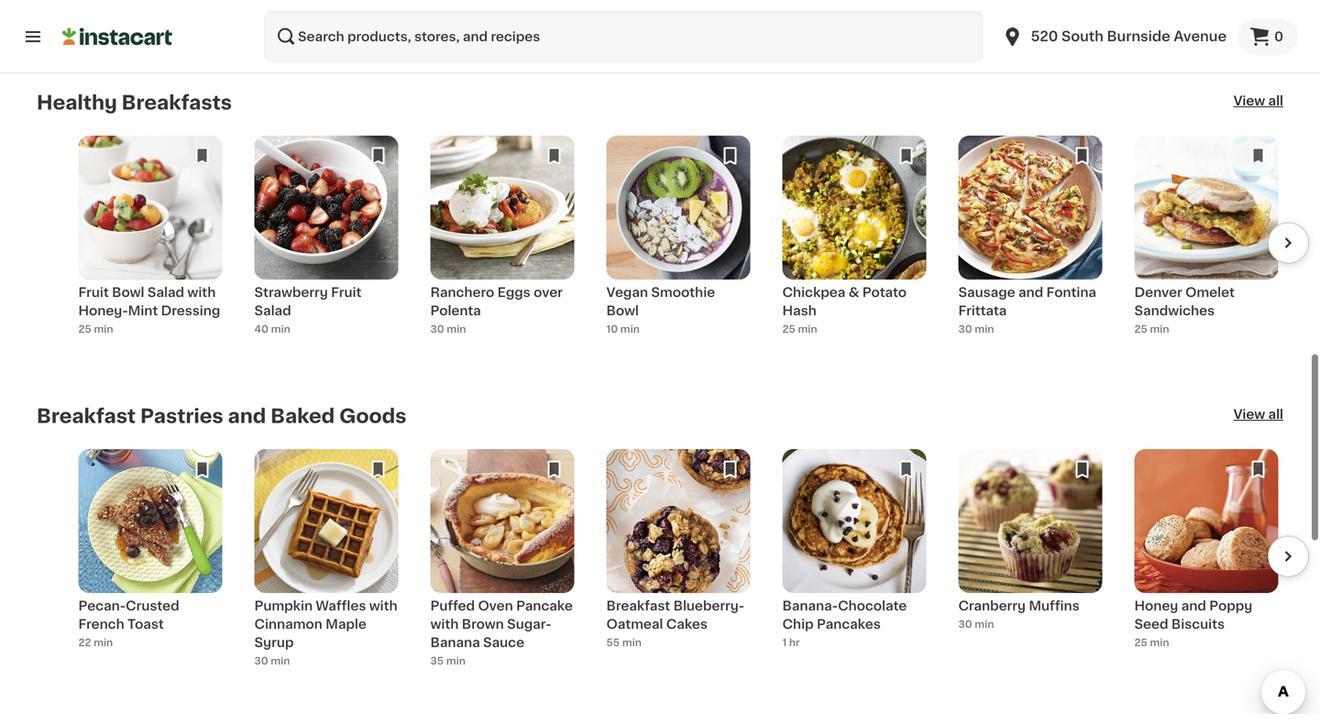 Task type: vqa. For each thing, say whether or not it's contained in the screenshot.


Task type: locate. For each thing, give the bounding box(es) containing it.
1 vertical spatial salad
[[254, 304, 291, 317]]

breakfast inside breakfast blueberry- oatmeal cakes
[[607, 600, 670, 612]]

with up dressing
[[187, 286, 216, 299]]

30
[[959, 11, 972, 21], [430, 324, 444, 334], [959, 324, 972, 334], [959, 619, 972, 629], [254, 656, 268, 666]]

Search field
[[264, 11, 983, 62]]

1 horizontal spatial fruit
[[331, 286, 362, 299]]

1 40 from the top
[[254, 11, 269, 21]]

recipe card group containing cranberry muffins
[[959, 449, 1103, 675]]

1 40 min from the top
[[254, 11, 290, 21]]

0 vertical spatial view
[[1234, 94, 1265, 107]]

40 min link
[[254, 0, 398, 48]]

1 vertical spatial 40
[[254, 324, 269, 334]]

breakfast blueberry- oatmeal cakes
[[607, 600, 745, 631]]

2 horizontal spatial and
[[1182, 600, 1207, 612]]

view all link for breakfast pastries and baked goods
[[1234, 405, 1284, 427]]

0 vertical spatial view all link
[[1234, 92, 1284, 114]]

salad
[[148, 286, 184, 299], [254, 304, 291, 317]]

1 vertical spatial 40 min
[[254, 324, 290, 334]]

with for puffed oven pancake with brown sugar- banana sauce
[[430, 618, 459, 631]]

0 vertical spatial 40
[[254, 11, 269, 21]]

0 vertical spatial all
[[1269, 94, 1284, 107]]

healthy
[[37, 93, 117, 112]]

with right waffles
[[369, 600, 398, 612]]

0 button
[[1238, 18, 1298, 55]]

0 vertical spatial view all
[[1234, 94, 1284, 107]]

2 view all from the top
[[1234, 408, 1284, 421]]

5
[[450, 11, 457, 21]]

1 left 5
[[430, 11, 435, 21]]

with for fruit bowl salad with honey-mint dressing
[[187, 286, 216, 299]]

0 horizontal spatial with
[[187, 286, 216, 299]]

1 vertical spatial hr
[[789, 638, 800, 648]]

1 vertical spatial 1
[[783, 638, 787, 648]]

1 view from the top
[[1234, 94, 1265, 107]]

30 for cranberry muffins
[[959, 619, 972, 629]]

waffles
[[316, 600, 366, 612]]

fruit bowl salad with honey-mint dressing
[[78, 286, 220, 317]]

item carousel region
[[37, 136, 1309, 361], [37, 449, 1309, 675]]

fruit
[[78, 286, 109, 299], [331, 286, 362, 299]]

2 item carousel region from the top
[[37, 449, 1309, 675]]

2 vertical spatial and
[[1182, 600, 1207, 612]]

1 horizontal spatial with
[[369, 600, 398, 612]]

and up biscuits
[[1182, 600, 1207, 612]]

french
[[78, 618, 124, 631]]

2 all from the top
[[1269, 408, 1284, 421]]

min for sausage and fontina frittata
[[975, 324, 994, 334]]

0 horizontal spatial hr
[[437, 11, 448, 21]]

and
[[1019, 286, 1044, 299], [228, 407, 266, 426], [1182, 600, 1207, 612]]

recipe card group containing denver omelet sandwiches
[[1135, 136, 1279, 361]]

2 view all link from the top
[[1234, 405, 1284, 427]]

25 for fruit bowl salad with honey-mint dressing
[[78, 324, 91, 334]]

1 fruit from the left
[[78, 286, 109, 299]]

with
[[187, 286, 216, 299], [369, 600, 398, 612], [430, 618, 459, 631]]

40
[[254, 11, 269, 21], [254, 324, 269, 334]]

0 horizontal spatial salad
[[148, 286, 184, 299]]

min for puffed oven pancake with brown sugar- banana sauce
[[446, 656, 466, 666]]

1 horizontal spatial breakfast
[[607, 600, 670, 612]]

recipe card group
[[78, 136, 222, 361], [254, 136, 398, 361], [430, 136, 574, 361], [607, 136, 750, 361], [783, 136, 927, 361], [959, 136, 1103, 361], [1135, 136, 1279, 361], [78, 449, 222, 675], [254, 449, 398, 675], [430, 449, 574, 675], [607, 449, 750, 675], [783, 449, 927, 675], [959, 449, 1103, 675], [1135, 449, 1279, 675]]

25
[[783, 11, 796, 21], [78, 324, 91, 334], [783, 324, 796, 334], [1135, 324, 1148, 334], [1135, 638, 1148, 648]]

30 for sausage and fontina frittata
[[959, 324, 972, 334]]

bowl up the 10 min
[[607, 304, 639, 317]]

muffins
[[1029, 600, 1080, 612]]

1 vertical spatial with
[[369, 600, 398, 612]]

all
[[1269, 94, 1284, 107], [1269, 408, 1284, 421]]

1 horizontal spatial hr
[[789, 638, 800, 648]]

recipe card group containing ranchero eggs over polenta
[[430, 136, 574, 361]]

hr for 1 hr
[[789, 638, 800, 648]]

520 south burnside avenue button
[[991, 11, 1238, 62]]

banana-chocolate chip pancakes
[[783, 600, 907, 631]]

0 vertical spatial with
[[187, 286, 216, 299]]

chip
[[783, 618, 814, 631]]

2 40 from the top
[[254, 324, 269, 334]]

1 vertical spatial item carousel region
[[37, 449, 1309, 675]]

55 min
[[607, 638, 642, 648]]

1 down "chip"
[[783, 638, 787, 648]]

bowl up mint
[[112, 286, 144, 299]]

1 vertical spatial view
[[1234, 408, 1265, 421]]

vegan
[[607, 286, 648, 299]]

1 vertical spatial view all link
[[1234, 405, 1284, 427]]

recipe card group containing banana-chocolate chip pancakes
[[783, 449, 927, 675]]

banana
[[430, 636, 480, 649]]

salad down strawberry
[[254, 304, 291, 317]]

strawberry fruit salad
[[254, 286, 362, 317]]

0 vertical spatial breakfast
[[37, 407, 136, 426]]

dressing
[[161, 304, 220, 317]]

puffed
[[430, 600, 475, 612]]

south
[[1062, 30, 1104, 43]]

hr
[[437, 11, 448, 21], [789, 638, 800, 648]]

0 horizontal spatial fruit
[[78, 286, 109, 299]]

avenue
[[1174, 30, 1227, 43]]

None search field
[[264, 11, 983, 62]]

min for fruit bowl salad with honey-mint dressing
[[94, 324, 113, 334]]

10 min
[[607, 324, 640, 334]]

and inside 'sausage and fontina frittata'
[[1019, 286, 1044, 299]]

bowl
[[112, 286, 144, 299], [607, 304, 639, 317]]

2 fruit from the left
[[331, 286, 362, 299]]

baked
[[271, 407, 335, 426]]

1 horizontal spatial salad
[[254, 304, 291, 317]]

1 all from the top
[[1269, 94, 1284, 107]]

pecan-
[[78, 600, 126, 612]]

1 vertical spatial all
[[1269, 408, 1284, 421]]

40 inside recipe card group
[[254, 324, 269, 334]]

1 horizontal spatial bowl
[[607, 304, 639, 317]]

blueberry-
[[674, 600, 745, 612]]

salad inside strawberry fruit salad
[[254, 304, 291, 317]]

1 view all link from the top
[[1234, 92, 1284, 114]]

30 for ranchero eggs over polenta
[[430, 324, 444, 334]]

hr left 5
[[437, 11, 448, 21]]

0 vertical spatial hr
[[437, 11, 448, 21]]

30 for pumpkin waffles with cinnamon maple syrup
[[254, 656, 268, 666]]

view all
[[1234, 94, 1284, 107], [1234, 408, 1284, 421]]

0 vertical spatial item carousel region
[[37, 136, 1309, 361]]

potato
[[863, 286, 907, 299]]

0 vertical spatial 1
[[430, 11, 435, 21]]

1
[[430, 11, 435, 21], [783, 638, 787, 648]]

salad for fruit bowl salad with honey-mint dressing
[[148, 286, 184, 299]]

all for healthy breakfasts
[[1269, 94, 1284, 107]]

2 view from the top
[[1234, 408, 1265, 421]]

over
[[534, 286, 563, 299]]

with inside fruit bowl salad with honey-mint dressing
[[187, 286, 216, 299]]

and for sausage
[[1019, 286, 1044, 299]]

and inside honey and poppy seed biscuits
[[1182, 600, 1207, 612]]

fruit right strawberry
[[331, 286, 362, 299]]

1 horizontal spatial 1
[[783, 638, 787, 648]]

0 horizontal spatial 1
[[430, 11, 435, 21]]

0 horizontal spatial bowl
[[112, 286, 144, 299]]

0 vertical spatial salad
[[148, 286, 184, 299]]

1 horizontal spatial and
[[1019, 286, 1044, 299]]

and left 'fontina' in the right top of the page
[[1019, 286, 1044, 299]]

0 vertical spatial and
[[1019, 286, 1044, 299]]

with down puffed
[[430, 618, 459, 631]]

and left baked
[[228, 407, 266, 426]]

40 min
[[254, 11, 290, 21], [254, 324, 290, 334]]

40 min inside recipe card group
[[254, 324, 290, 334]]

55
[[607, 638, 620, 648]]

item carousel region containing pecan-crusted french toast
[[37, 449, 1309, 675]]

min for breakfast blueberry- oatmeal cakes
[[622, 638, 642, 648]]

with inside the puffed oven pancake with brown sugar- banana sauce
[[430, 618, 459, 631]]

instacart logo image
[[62, 26, 172, 48]]

syrup
[[254, 636, 294, 649]]

min
[[271, 11, 290, 21], [459, 11, 479, 21], [798, 11, 817, 21], [975, 11, 994, 21], [94, 324, 113, 334], [271, 324, 290, 334], [447, 324, 466, 334], [620, 324, 640, 334], [798, 324, 817, 334], [975, 324, 994, 334], [1150, 324, 1170, 334], [975, 619, 994, 629], [94, 638, 113, 648], [622, 638, 642, 648], [1150, 638, 1170, 648], [271, 656, 290, 666], [446, 656, 466, 666]]

denver
[[1135, 286, 1183, 299]]

2 40 min from the top
[[254, 324, 290, 334]]

520 south burnside avenue button
[[1002, 11, 1227, 62]]

hr down "chip"
[[789, 638, 800, 648]]

1 vertical spatial breakfast
[[607, 600, 670, 612]]

2 horizontal spatial with
[[430, 618, 459, 631]]

breakfasts
[[122, 93, 232, 112]]

bowl inside vegan smoothie bowl
[[607, 304, 639, 317]]

1 vertical spatial bowl
[[607, 304, 639, 317]]

1 item carousel region from the top
[[37, 136, 1309, 361]]

burnside
[[1107, 30, 1171, 43]]

recipe card group containing puffed oven pancake with brown sugar- banana sauce
[[430, 449, 574, 675]]

healthy breakfasts
[[37, 93, 232, 112]]

salad up mint
[[148, 286, 184, 299]]

1 view all from the top
[[1234, 94, 1284, 107]]

bowl inside fruit bowl salad with honey-mint dressing
[[112, 286, 144, 299]]

25 min
[[783, 11, 817, 21], [78, 324, 113, 334], [783, 324, 817, 334], [1135, 324, 1170, 334], [1135, 638, 1170, 648]]

maple
[[326, 618, 367, 631]]

0 horizontal spatial and
[[228, 407, 266, 426]]

30 min
[[959, 11, 994, 21], [430, 324, 466, 334], [959, 324, 994, 334], [959, 619, 994, 629], [254, 656, 290, 666]]

1 inside recipe card group
[[783, 638, 787, 648]]

fruit up honey-
[[78, 286, 109, 299]]

30 min for cranberry muffins
[[959, 619, 994, 629]]

0 vertical spatial 40 min
[[254, 11, 290, 21]]

view all link
[[1234, 92, 1284, 114], [1234, 405, 1284, 427]]

item carousel region containing fruit bowl salad with honey-mint dressing
[[37, 136, 1309, 361]]

recipe card group containing vegan smoothie bowl
[[607, 136, 750, 361]]

recipe card group containing strawberry fruit salad
[[254, 136, 398, 361]]

2 vertical spatial with
[[430, 618, 459, 631]]

salad inside fruit bowl salad with honey-mint dressing
[[148, 286, 184, 299]]

oatmeal
[[607, 618, 663, 631]]

0 horizontal spatial breakfast
[[37, 407, 136, 426]]

1 vertical spatial view all
[[1234, 408, 1284, 421]]

1 vertical spatial and
[[228, 407, 266, 426]]

0 vertical spatial bowl
[[112, 286, 144, 299]]



Task type: describe. For each thing, give the bounding box(es) containing it.
denver omelet sandwiches
[[1135, 286, 1235, 317]]

pancake
[[516, 600, 573, 612]]

25 for honey and poppy seed biscuits
[[1135, 638, 1148, 648]]

cranberry
[[959, 600, 1026, 612]]

goods
[[339, 407, 407, 426]]

sugar-
[[507, 618, 552, 631]]

chocolate
[[838, 600, 907, 612]]

sauce
[[483, 636, 525, 649]]

vegan smoothie bowl
[[607, 286, 715, 317]]

fontina
[[1047, 286, 1097, 299]]

eggs
[[498, 286, 531, 299]]

pumpkin
[[254, 600, 313, 612]]

view all for breakfast pastries and baked goods
[[1234, 408, 1284, 421]]

cakes
[[666, 618, 708, 631]]

breakfast for breakfast pastries and baked goods
[[37, 407, 136, 426]]

honey-
[[78, 304, 128, 317]]

salad for strawberry fruit salad
[[254, 304, 291, 317]]

sausage and fontina frittata
[[959, 286, 1097, 317]]

strawberry
[[254, 286, 328, 299]]

min for ranchero eggs over polenta
[[447, 324, 466, 334]]

item carousel region for breakfast pastries and baked goods
[[37, 449, 1309, 675]]

recipe card group containing pumpkin waffles with cinnamon maple syrup
[[254, 449, 398, 675]]

1 hr
[[783, 638, 800, 648]]

25 min for chickpea & potato hash
[[783, 324, 817, 334]]

35 min
[[430, 656, 466, 666]]

and for honey
[[1182, 600, 1207, 612]]

frittata
[[959, 304, 1007, 317]]

cinnamon
[[254, 618, 323, 631]]

min for denver omelet sandwiches
[[1150, 324, 1170, 334]]

biscuits
[[1172, 618, 1225, 631]]

item carousel region for healthy breakfasts
[[37, 136, 1309, 361]]

breakfast for breakfast blueberry- oatmeal cakes
[[607, 600, 670, 612]]

25 min for honey and poppy seed biscuits
[[1135, 638, 1170, 648]]

recipe card group containing pecan-crusted french toast
[[78, 449, 222, 675]]

hr for 1 hr 5 min
[[437, 11, 448, 21]]

30 min for pumpkin waffles with cinnamon maple syrup
[[254, 656, 290, 666]]

min for strawberry fruit salad
[[271, 324, 290, 334]]

hash
[[783, 304, 817, 317]]

poppy
[[1210, 600, 1253, 612]]

recipe card group containing sausage and fontina frittata
[[959, 136, 1103, 361]]

1 hr 5 min
[[430, 11, 479, 21]]

30 inside 30 min link
[[959, 11, 972, 21]]

25 min for denver omelet sandwiches
[[1135, 324, 1170, 334]]

puffed oven pancake with brown sugar- banana sauce
[[430, 600, 573, 649]]

1 for 1 hr 5 min
[[430, 11, 435, 21]]

sandwiches
[[1135, 304, 1215, 317]]

view for breakfast pastries and baked goods
[[1234, 408, 1265, 421]]

10
[[607, 324, 618, 334]]

25 for denver omelet sandwiches
[[1135, 324, 1148, 334]]

min for pecan-crusted french toast
[[94, 638, 113, 648]]

breakfast pastries and baked goods
[[37, 407, 407, 426]]

recipe card group containing chickpea & potato hash
[[783, 136, 927, 361]]

chickpea
[[783, 286, 846, 299]]

ranchero
[[430, 286, 494, 299]]

30 min for sausage and fontina frittata
[[959, 324, 994, 334]]

mint
[[128, 304, 158, 317]]

min for vegan smoothie bowl
[[620, 324, 640, 334]]

1 hr 5 min link
[[430, 0, 574, 48]]

brown
[[462, 618, 504, 631]]

polenta
[[430, 304, 481, 317]]

30 min for ranchero eggs over polenta
[[430, 324, 466, 334]]

&
[[849, 286, 859, 299]]

min for chickpea & potato hash
[[798, 324, 817, 334]]

min for cranberry muffins
[[975, 619, 994, 629]]

pastries
[[140, 407, 223, 426]]

oven
[[478, 600, 513, 612]]

ranchero eggs over polenta
[[430, 286, 563, 317]]

22
[[78, 638, 91, 648]]

smoothie
[[651, 286, 715, 299]]

22 min
[[78, 638, 113, 648]]

fruit inside strawberry fruit salad
[[331, 286, 362, 299]]

all for breakfast pastries and baked goods
[[1269, 408, 1284, 421]]

recipe card group containing honey and poppy seed biscuits
[[1135, 449, 1279, 675]]

25 for chickpea & potato hash
[[783, 324, 796, 334]]

recipe card group containing breakfast blueberry- oatmeal cakes
[[607, 449, 750, 675]]

pecan-crusted french toast
[[78, 600, 179, 631]]

520 south burnside avenue
[[1031, 30, 1227, 43]]

0
[[1275, 30, 1284, 43]]

520
[[1031, 30, 1058, 43]]

35
[[430, 656, 444, 666]]

25 min link
[[783, 0, 927, 48]]

min for honey and poppy seed biscuits
[[1150, 638, 1170, 648]]

view all link for healthy breakfasts
[[1234, 92, 1284, 114]]

omelet
[[1186, 286, 1235, 299]]

honey
[[1135, 600, 1178, 612]]

25 min for fruit bowl salad with honey-mint dressing
[[78, 324, 113, 334]]

with inside the pumpkin waffles with cinnamon maple syrup
[[369, 600, 398, 612]]

banana-
[[783, 600, 838, 612]]

30 min link
[[959, 0, 1103, 48]]

crusted
[[126, 600, 179, 612]]

view all for healthy breakfasts
[[1234, 94, 1284, 107]]

chickpea & potato hash
[[783, 286, 907, 317]]

recipe card group containing fruit bowl salad with honey-mint dressing
[[78, 136, 222, 361]]

1 for 1 hr
[[783, 638, 787, 648]]

min for pumpkin waffles with cinnamon maple syrup
[[271, 656, 290, 666]]

toast
[[127, 618, 164, 631]]

seed
[[1135, 618, 1169, 631]]

honey and poppy seed biscuits
[[1135, 600, 1253, 631]]

sausage
[[959, 286, 1016, 299]]

view for healthy breakfasts
[[1234, 94, 1265, 107]]

fruit inside fruit bowl salad with honey-mint dressing
[[78, 286, 109, 299]]

pancakes
[[817, 618, 881, 631]]

cranberry muffins
[[959, 600, 1080, 612]]

pumpkin waffles with cinnamon maple syrup
[[254, 600, 398, 649]]



